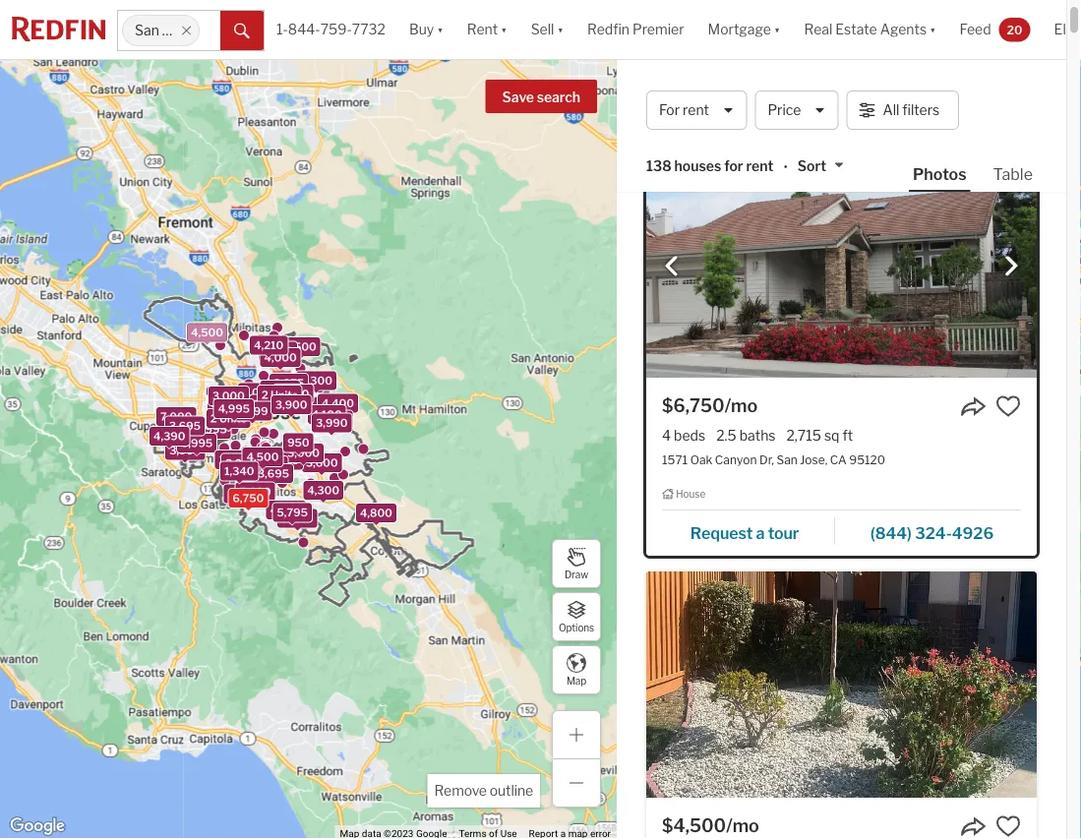 Task type: vqa. For each thing, say whether or not it's contained in the screenshot.
second PHOTO OF 1015 ROY AVE, SAN JOSE, CA 95125 from the right
no



Task type: describe. For each thing, give the bounding box(es) containing it.
1,340
[[224, 465, 254, 478]]

▾ for rent ▾
[[501, 21, 507, 38]]

$4,500 /mo
[[662, 815, 760, 837]]

1571 oak canyon dr, san jose, ca 95120
[[662, 453, 886, 467]]

new 1 day ago
[[664, 164, 742, 176]]

0 vertical spatial 4,100
[[211, 390, 241, 403]]

$6,750 /mo
[[662, 395, 758, 416]]

0 vertical spatial for
[[728, 79, 758, 106]]

remove san jose image
[[181, 25, 192, 36]]

price
[[768, 102, 802, 118]]

ago
[[720, 164, 742, 176]]

real
[[804, 21, 833, 38]]

feed
[[960, 21, 992, 38]]

draw
[[565, 569, 589, 581]]

jose, for in
[[884, 79, 936, 106]]

sell ▾ button
[[519, 0, 576, 59]]

redfin premier button
[[576, 0, 696, 59]]

agents
[[881, 21, 927, 38]]

premier
[[633, 21, 685, 38]]

3,995 down 1,480
[[196, 423, 227, 436]]

4
[[662, 427, 671, 444]]

0 horizontal spatial 2
[[210, 412, 217, 425]]

6,750
[[233, 492, 264, 505]]

map region
[[0, 0, 687, 839]]

table
[[994, 164, 1033, 184]]

/mo for $4,500 /mo
[[727, 815, 760, 837]]

4,500 up 5,200
[[252, 459, 284, 472]]

4,500 down 1,340
[[228, 488, 260, 500]]

real estate agents ▾ link
[[804, 0, 937, 59]]

1,480
[[211, 397, 242, 410]]

sell ▾ button
[[531, 0, 564, 59]]

favorite button checkbox for $4,500 /mo
[[996, 814, 1022, 839]]

oak
[[691, 453, 713, 467]]

(844) 324-4926
[[871, 524, 994, 543]]

google image
[[5, 814, 70, 839]]

house
[[676, 489, 706, 500]]

save search button
[[486, 80, 597, 113]]

4,500 up 1,340
[[247, 451, 279, 464]]

2,300
[[213, 412, 245, 425]]

rent ▾ button
[[467, 0, 507, 59]]

4926
[[952, 524, 994, 543]]

options button
[[552, 592, 601, 642]]

options
[[559, 622, 594, 634]]

3,000 up 2,099
[[242, 386, 275, 399]]

1 vertical spatial 2 units
[[210, 412, 247, 425]]

map
[[567, 675, 587, 687]]

all filters button
[[847, 91, 959, 130]]

favorite button checkbox for $6,750 /mo
[[996, 394, 1022, 419]]

buy ▾ button
[[398, 0, 455, 59]]

950
[[287, 436, 310, 449]]

3,255
[[225, 457, 256, 470]]

4,500 left 4,210
[[191, 326, 223, 339]]

3,900
[[275, 398, 308, 411]]

1-844-759-7732 link
[[277, 21, 386, 38]]

san jose
[[135, 22, 191, 39]]

3,995 down 3,850
[[169, 444, 201, 457]]

for rent
[[659, 102, 710, 118]]

next button image
[[1002, 256, 1022, 276]]

remove
[[434, 783, 487, 800]]

outline
[[490, 783, 533, 800]]

3,995 down 7,000
[[181, 437, 213, 450]]

1,900
[[289, 377, 320, 390]]

3,990
[[316, 417, 348, 430]]

1 vertical spatial rent
[[763, 79, 813, 106]]

•
[[784, 159, 788, 176]]

mortgage ▾ button
[[696, 0, 793, 59]]

1
[[691, 164, 696, 176]]

request a tour button
[[662, 517, 836, 546]]

1 vertical spatial units
[[219, 412, 247, 425]]

real estate agents ▾ button
[[793, 0, 948, 59]]

ca for houses for rent in san jose, ca
[[940, 79, 971, 106]]

1 horizontal spatial 3,695
[[258, 467, 289, 480]]

5,200
[[239, 485, 271, 498]]

1-844-759-7732
[[277, 21, 386, 38]]

5,795
[[277, 506, 308, 519]]

1 horizontal spatial 4,100
[[312, 408, 342, 421]]

▾ for mortgage ▾
[[774, 21, 781, 38]]

jose, for dr,
[[800, 453, 828, 467]]

5,500
[[284, 340, 317, 353]]

estate
[[836, 21, 878, 38]]

2.5 baths
[[717, 427, 776, 444]]

4,650
[[264, 384, 296, 397]]

sort
[[798, 158, 827, 175]]

mortgage ▾ button
[[708, 0, 781, 59]]

95120
[[850, 453, 886, 467]]

4,995
[[218, 402, 250, 415]]

rent ▾ button
[[455, 0, 519, 59]]

4,545
[[270, 504, 302, 517]]

rent inside 138 houses for rent •
[[747, 158, 774, 175]]



Task type: locate. For each thing, give the bounding box(es) containing it.
1 vertical spatial jose,
[[800, 453, 828, 467]]

buy ▾
[[409, 21, 444, 38]]

1 horizontal spatial san
[[777, 453, 798, 467]]

4,100 right 3,900
[[312, 408, 342, 421]]

1 vertical spatial for
[[725, 158, 744, 175]]

1571
[[662, 453, 688, 467]]

0 horizontal spatial san
[[135, 22, 159, 39]]

rent right buy ▾
[[467, 21, 498, 38]]

buy
[[409, 21, 434, 38]]

2,099
[[237, 405, 268, 418]]

3,375
[[274, 377, 304, 390]]

4,390
[[154, 430, 185, 443]]

2 up 2,099
[[262, 389, 268, 402]]

rent ▾
[[467, 21, 507, 38]]

1 ▾ from the left
[[437, 21, 444, 38]]

ca down sq
[[830, 453, 847, 467]]

844-
[[288, 21, 321, 38]]

1 vertical spatial 4,100
[[312, 408, 342, 421]]

houses
[[675, 158, 722, 175]]

0 vertical spatial jose,
[[884, 79, 936, 106]]

3,000 down '3,990'
[[287, 447, 320, 459]]

remove outline
[[434, 783, 533, 800]]

0 vertical spatial /mo
[[725, 395, 758, 416]]

▾ for sell ▾
[[557, 21, 564, 38]]

0 horizontal spatial 3,695
[[169, 420, 201, 432]]

4,210
[[254, 339, 284, 352]]

4,300
[[300, 375, 333, 387], [307, 484, 340, 497]]

▾ right agents
[[930, 21, 937, 38]]

4,300 down 3,600
[[307, 484, 340, 497]]

all
[[883, 102, 900, 118]]

2,715 sq ft
[[787, 427, 853, 444]]

san for houses for rent in san jose, ca
[[840, 79, 879, 106]]

rent left •
[[747, 158, 774, 175]]

ca
[[940, 79, 971, 106], [830, 453, 847, 467]]

7,995
[[254, 398, 285, 411]]

3 ▾ from the left
[[557, 21, 564, 38]]

elois button
[[1043, 0, 1082, 59]]

sell ▾
[[531, 21, 564, 38]]

map button
[[552, 646, 601, 695]]

0 vertical spatial ca
[[940, 79, 971, 106]]

1 horizontal spatial 2
[[262, 389, 268, 402]]

elois button
[[1055, 0, 1082, 59]]

2 vertical spatial san
[[777, 453, 798, 467]]

ca down feed
[[940, 79, 971, 106]]

photo of 1571 oak canyon dr, san jose, ca 95120 image
[[647, 152, 1037, 378]]

mortgage
[[708, 21, 772, 38]]

/mo for $6,750 /mo
[[725, 395, 758, 416]]

0 vertical spatial favorite button image
[[996, 394, 1022, 419]]

1 vertical spatial rent
[[747, 158, 774, 175]]

1 vertical spatial 4,300
[[307, 484, 340, 497]]

20
[[1007, 22, 1023, 37]]

(844) 324-4926 link
[[836, 515, 1022, 548]]

1-
[[277, 21, 288, 38]]

photo of 4112 feafel ct, san jose, ca 95134 image
[[647, 572, 1037, 798]]

4,250
[[268, 454, 299, 467]]

3,000 up 2,300 at the left of the page
[[212, 390, 245, 403]]

0 horizontal spatial ca
[[830, 453, 847, 467]]

photos
[[913, 164, 967, 184]]

/mo
[[725, 395, 758, 416], [727, 815, 760, 837]]

4 beds
[[662, 427, 706, 444]]

1 horizontal spatial rent
[[747, 158, 774, 175]]

▾ right mortgage
[[774, 21, 781, 38]]

▾ left sell at the top
[[501, 21, 507, 38]]

houses for rent in san jose, ca
[[647, 79, 971, 106]]

1 vertical spatial 2
[[210, 412, 217, 425]]

None search field
[[200, 11, 220, 50]]

favorite button checkbox
[[996, 394, 1022, 419], [996, 814, 1022, 839]]

0 vertical spatial 2 units
[[262, 389, 298, 402]]

2 ▾ from the left
[[501, 21, 507, 38]]

0 vertical spatial units
[[271, 389, 298, 402]]

4,300 up the 2,800
[[300, 375, 333, 387]]

sq
[[825, 427, 840, 444]]

3,850
[[175, 430, 207, 443]]

2 down 1,480
[[210, 412, 217, 425]]

favorite button image for $6,750 /mo
[[996, 394, 1022, 419]]

7732
[[352, 21, 386, 38]]

5 ▾ from the left
[[930, 21, 937, 38]]

0 horizontal spatial rent
[[467, 21, 498, 38]]

draw button
[[552, 539, 601, 589]]

0 vertical spatial san
[[135, 22, 159, 39]]

0 horizontal spatial rent
[[683, 102, 710, 118]]

3,049
[[219, 454, 251, 467]]

san for 1571 oak canyon dr, san jose, ca 95120
[[777, 453, 798, 467]]

3,795
[[318, 414, 349, 426]]

jose, down agents
[[884, 79, 936, 106]]

beds
[[674, 427, 706, 444]]

rent left 'in'
[[763, 79, 813, 106]]

4,800
[[360, 507, 393, 519]]

0 horizontal spatial jose,
[[800, 453, 828, 467]]

units
[[271, 389, 298, 402], [219, 412, 247, 425]]

1 horizontal spatial ca
[[940, 79, 971, 106]]

1 vertical spatial san
[[840, 79, 879, 106]]

2 units
[[262, 389, 298, 402], [210, 412, 247, 425]]

▾ right buy
[[437, 21, 444, 38]]

1 vertical spatial 3,695
[[258, 467, 289, 480]]

submit search image
[[234, 23, 250, 39]]

3,695 left 2,300 at the left of the page
[[169, 420, 201, 432]]

0 vertical spatial favorite button checkbox
[[996, 394, 1022, 419]]

1 vertical spatial ca
[[830, 453, 847, 467]]

mortgage ▾
[[708, 21, 781, 38]]

jose, down 2,715 sq ft
[[800, 453, 828, 467]]

$6,750
[[662, 395, 725, 416]]

▾ for buy ▾
[[437, 21, 444, 38]]

138
[[647, 158, 672, 175]]

2,800
[[277, 388, 309, 400]]

1 favorite button image from the top
[[996, 394, 1022, 419]]

in
[[817, 79, 836, 106]]

1 vertical spatial favorite button checkbox
[[996, 814, 1022, 839]]

0 vertical spatial rent
[[467, 21, 498, 38]]

4 ▾ from the left
[[774, 21, 781, 38]]

2,715
[[787, 427, 822, 444]]

▾ right sell at the top
[[557, 21, 564, 38]]

for
[[728, 79, 758, 106], [725, 158, 744, 175]]

ft
[[843, 427, 853, 444]]

dr,
[[760, 453, 774, 467]]

1 horizontal spatial rent
[[763, 79, 813, 106]]

324-
[[916, 524, 952, 543]]

4,000
[[264, 352, 297, 364]]

4,850
[[282, 512, 314, 525]]

rent right for on the right top of the page
[[683, 102, 710, 118]]

save search
[[502, 89, 581, 106]]

2 favorite button checkbox from the top
[[996, 814, 1022, 839]]

1 horizontal spatial jose,
[[884, 79, 936, 106]]

buy ▾ button
[[409, 0, 444, 59]]

4,100
[[211, 390, 241, 403], [312, 408, 342, 421]]

san left jose
[[135, 22, 159, 39]]

0 vertical spatial 3,695
[[169, 420, 201, 432]]

rent inside dropdown button
[[467, 21, 498, 38]]

$4,500
[[662, 815, 727, 837]]

san right 'in'
[[840, 79, 879, 106]]

for rent button
[[647, 91, 747, 130]]

sell
[[531, 21, 555, 38]]

2 horizontal spatial san
[[840, 79, 879, 106]]

for inside 138 houses for rent •
[[725, 158, 744, 175]]

for
[[659, 102, 680, 118]]

1 vertical spatial /mo
[[727, 815, 760, 837]]

0 vertical spatial 4,300
[[300, 375, 333, 387]]

rent
[[683, 102, 710, 118], [747, 158, 774, 175]]

request a tour
[[691, 524, 799, 543]]

houses
[[647, 79, 724, 106]]

1 vertical spatial favorite button image
[[996, 814, 1022, 839]]

0 vertical spatial 2
[[262, 389, 268, 402]]

all filters
[[883, 102, 940, 118]]

previous button image
[[662, 256, 682, 276]]

baths
[[740, 427, 776, 444]]

1 favorite button checkbox from the top
[[996, 394, 1022, 419]]

0 horizontal spatial 4,100
[[211, 390, 241, 403]]

(844)
[[871, 524, 912, 543]]

1 horizontal spatial 2 units
[[262, 389, 298, 402]]

for left the price
[[728, 79, 758, 106]]

138 houses for rent •
[[647, 158, 788, 176]]

4,400
[[322, 397, 354, 410]]

759-
[[321, 21, 352, 38]]

0 horizontal spatial 2 units
[[210, 412, 247, 425]]

3,600
[[306, 457, 338, 469]]

table button
[[990, 163, 1037, 190]]

canyon
[[715, 453, 757, 467]]

0 vertical spatial rent
[[683, 102, 710, 118]]

2 favorite button image from the top
[[996, 814, 1022, 839]]

4,100 up 2,300 at the left of the page
[[211, 390, 241, 403]]

favorite button image
[[996, 394, 1022, 419], [996, 814, 1022, 839]]

ca for 1571 oak canyon dr, san jose, ca 95120
[[830, 453, 847, 467]]

rent inside button
[[683, 102, 710, 118]]

0 horizontal spatial units
[[219, 412, 247, 425]]

for right day
[[725, 158, 744, 175]]

1 horizontal spatial units
[[271, 389, 298, 402]]

favorite button image for $4,500 /mo
[[996, 814, 1022, 839]]

photos button
[[909, 163, 990, 192]]

new
[[664, 164, 689, 176]]

redfin
[[587, 21, 630, 38]]

san right dr,
[[777, 453, 798, 467]]

search
[[537, 89, 581, 106]]

3,695 down 4,250
[[258, 467, 289, 480]]



